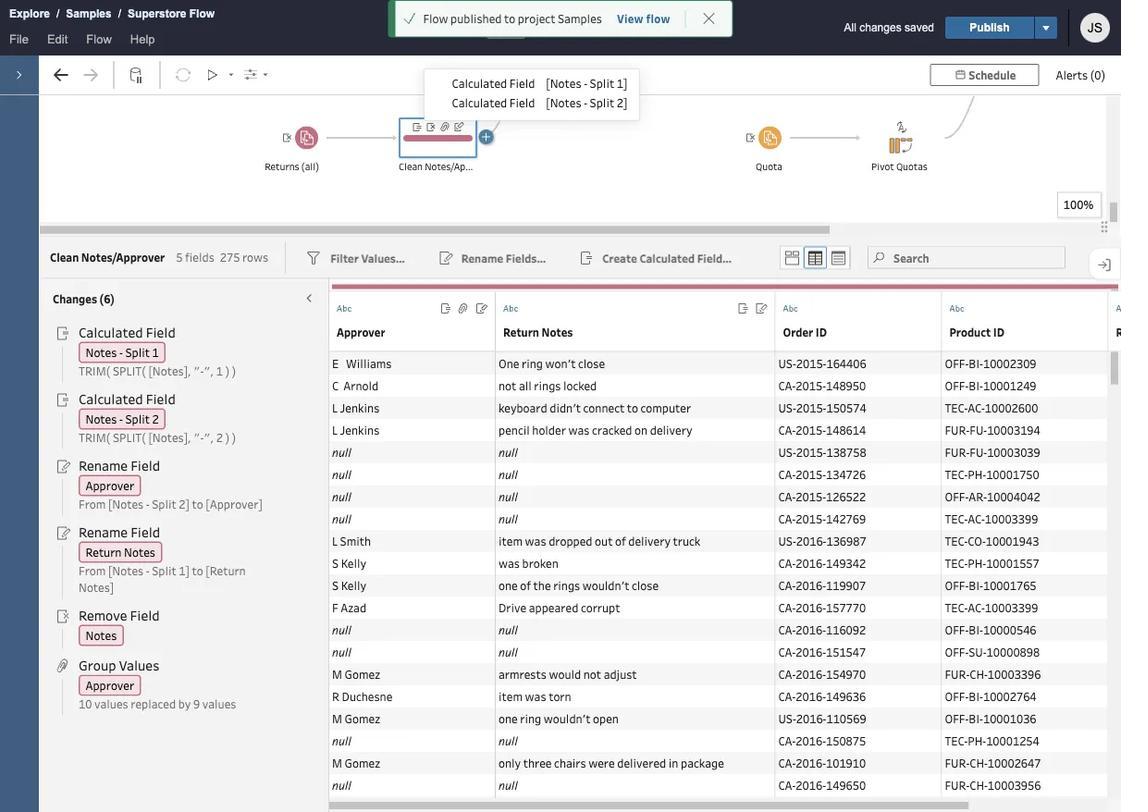 Task type: describe. For each thing, give the bounding box(es) containing it.
3 ph- from the top
[[969, 733, 987, 748]]

to inside the rename field return notes from [notes - split 1] to [return notes]
[[192, 564, 203, 579]]

6 2016- from the top
[[796, 644, 827, 659]]

connect
[[584, 400, 625, 415]]

help
[[130, 32, 155, 46]]

alerts (0)
[[1057, 67, 1106, 82]]

was left torn
[[525, 689, 547, 704]]

changes
[[53, 291, 97, 306]]

calculated field notes - split 2 trim( split( [notes], "-", 2 ) )
[[79, 390, 236, 446]]

2 ac- from the top
[[969, 511, 986, 526]]

azad
[[341, 600, 367, 615]]

c
[[332, 378, 339, 393]]

armrests
[[499, 666, 547, 682]]

3 tec- from the top
[[946, 511, 969, 526]]

11 2016- from the top
[[796, 755, 827, 770]]

f
[[332, 600, 338, 615]]

superstore flow
[[535, 19, 643, 36]]

notes for calculated field notes - split 1 trim( split( [notes], "-", 1 ) )
[[86, 345, 117, 360]]

3 l from the top
[[332, 533, 338, 548]]

[notes up [notes - split 2]
[[546, 76, 582, 91]]

changes
[[860, 21, 902, 34]]

return inside the rename field return notes from [notes - split 1] to [return notes]
[[86, 545, 122, 560]]

0 horizontal spatial clean notes/approver
[[50, 249, 165, 264]]

split inside the rename field return notes from [notes - split 1] to [return notes]
[[152, 564, 177, 579]]

smith
[[340, 533, 371, 548]]

1 jenkins from the top
[[340, 400, 380, 415]]

138758
[[827, 444, 867, 459]]

0 vertical spatial close
[[579, 355, 605, 371]]

1 vertical spatial rings
[[554, 577, 581, 593]]

1 values from the left
[[94, 697, 128, 712]]

1 tec- from the top
[[946, 400, 969, 415]]

4 2015- from the top
[[796, 422, 827, 437]]

4 off- from the top
[[946, 577, 969, 593]]

appeared
[[529, 600, 579, 615]]

1 horizontal spatial return
[[504, 324, 540, 339]]

was left the 'broken'
[[499, 555, 520, 571]]

adjust
[[604, 666, 637, 682]]

2 fu- from the top
[[970, 444, 988, 459]]

2 ph- from the top
[[969, 555, 987, 571]]

10001557
[[987, 555, 1040, 571]]

computer
[[641, 400, 692, 415]]

approver for field
[[86, 478, 134, 493]]

values
[[119, 656, 159, 674]]

list box containing calculated field
[[425, 70, 639, 120]]

5 2016- from the top
[[796, 622, 827, 637]]

split inside 'calculated field notes - split 1 trim( split( [notes], "-", 1 ) )'
[[125, 345, 150, 360]]

truck
[[673, 533, 701, 548]]

0 vertical spatial clean
[[399, 161, 423, 174]]

pencil
[[499, 422, 530, 437]]

fields
[[185, 250, 215, 265]]

0 vertical spatial wouldn't
[[583, 577, 630, 593]]

2] inside list box
[[617, 95, 628, 111]]

flow left flow
[[611, 19, 643, 36]]

2 ch- from the top
[[970, 755, 988, 770]]

arnold
[[344, 378, 379, 393]]

3 fur- from the top
[[946, 666, 970, 682]]

remove field notes
[[79, 606, 160, 643]]

notes up won't at the top
[[542, 324, 573, 339]]

0 horizontal spatial samples
[[66, 7, 112, 20]]

10000898
[[987, 644, 1041, 659]]

1 vertical spatial wouldn't
[[544, 711, 591, 726]]

dropped
[[549, 533, 593, 548]]

rows
[[242, 250, 269, 265]]

edit
[[47, 32, 68, 46]]

1 l from the top
[[332, 400, 338, 415]]

williams
[[346, 355, 392, 371]]

ar-
[[969, 489, 988, 504]]

help button
[[121, 28, 164, 56]]

explore / samples / superstore flow
[[9, 7, 215, 20]]

out
[[595, 533, 613, 548]]

split inside calculated field notes - split 2 trim( split( [notes], "-", 2 ) )
[[125, 411, 150, 427]]

0 horizontal spatial clean
[[50, 249, 79, 264]]

0 vertical spatial 2
[[152, 411, 159, 427]]

6 tec- from the top
[[946, 600, 969, 615]]

164406
[[827, 355, 867, 371]]

8 off- from the top
[[946, 711, 969, 726]]

1 m from the top
[[332, 666, 342, 682]]

trim( for calculated field notes - split 1 trim( split( [notes], "-", 1 ) )
[[79, 364, 110, 379]]

10003194
[[988, 422, 1041, 437]]

12 ca- from the top
[[779, 689, 796, 704]]

1 vertical spatial of
[[521, 577, 531, 593]]

explore
[[9, 7, 50, 20]]

no refreshes available image
[[169, 61, 197, 89]]

1 vertical spatial close
[[632, 577, 659, 593]]

5 2015- from the top
[[797, 444, 827, 459]]

10001036
[[984, 711, 1037, 726]]

8 2015- from the top
[[796, 511, 827, 526]]

pivot
[[872, 161, 895, 174]]

drive
[[499, 600, 527, 615]]

publish
[[970, 21, 1011, 34]]

1 ph- from the top
[[969, 466, 987, 482]]

the
[[534, 577, 551, 593]]

2 one from the top
[[499, 711, 518, 726]]

quota
[[756, 161, 783, 174]]

3 gomez from the top
[[345, 755, 381, 770]]

10003956
[[988, 777, 1042, 793]]

split( for calculated field notes - split 1 trim( split( [notes], "-", 1 ) )
[[113, 364, 146, 379]]

field inside remove field notes
[[130, 606, 160, 624]]

5 tec- from the top
[[946, 555, 969, 571]]

5 us- from the top
[[779, 711, 797, 726]]

torn
[[549, 689, 572, 704]]

0 vertical spatial delivery
[[651, 422, 693, 437]]

14 ca- from the top
[[779, 755, 796, 770]]

co-
[[969, 533, 987, 548]]

"- for calculated field notes - split 2 trim( split( [notes], "-", 2 ) )
[[194, 430, 204, 446]]

three
[[524, 755, 552, 770]]

0 horizontal spatial superstore
[[128, 7, 186, 20]]

2 10003399 from the top
[[986, 600, 1039, 615]]

1 / from the left
[[56, 7, 60, 20]]

9 2016- from the top
[[797, 711, 827, 726]]

didn't
[[550, 400, 581, 415]]

returns (all)
[[265, 161, 319, 174]]

published
[[451, 11, 502, 26]]

7 2015- from the top
[[796, 489, 827, 504]]

draft
[[494, 22, 518, 34]]

6 2015- from the top
[[796, 466, 827, 482]]

replaced
[[131, 697, 176, 712]]

return notes
[[504, 324, 573, 339]]

approver for values
[[86, 678, 134, 693]]

field inside calculated field notes - split 2 trim( split( [notes], "-", 2 ) )
[[146, 390, 176, 408]]

- inside 'calculated field notes - split 1 trim( split( [notes], "-", 1 ) )'
[[119, 345, 123, 360]]

116092
[[827, 622, 867, 637]]

5 bi- from the top
[[969, 689, 984, 704]]

7 2016- from the top
[[796, 666, 827, 682]]

9 ca- from the top
[[779, 622, 796, 637]]

2 gomez from the top
[[345, 711, 381, 726]]

edit button
[[38, 28, 77, 56]]

157770
[[827, 600, 867, 615]]

3 bi- from the top
[[969, 577, 984, 593]]

11 ca- from the top
[[779, 666, 796, 682]]

file
[[9, 32, 29, 46]]

only
[[499, 755, 521, 770]]

0 vertical spatial 1
[[152, 345, 159, 360]]

134726
[[827, 466, 867, 482]]

", for calculated field notes - split 2 trim( split( [notes], "-", 2 ) )
[[204, 430, 214, 446]]

rename for rename field return notes from [notes - split 1] to [return notes]
[[79, 523, 128, 541]]

10 2016- from the top
[[796, 733, 827, 748]]

e
[[332, 355, 339, 371]]

split up [notes - split 2]
[[590, 76, 615, 91]]

151547
[[827, 644, 867, 659]]

publish button
[[946, 17, 1035, 39]]

corrupt
[[581, 600, 621, 615]]

9
[[193, 697, 200, 712]]

3 2015- from the top
[[797, 400, 827, 415]]

- inside calculated field notes - split 2 trim( split( [notes], "-", 2 ) )
[[119, 411, 123, 427]]

order
[[784, 324, 814, 339]]

view flow link
[[616, 10, 672, 27]]

5 ca- from the top
[[779, 511, 796, 526]]

[notes - split 2]
[[546, 95, 628, 111]]

1 us- from the top
[[779, 355, 797, 371]]

1 horizontal spatial superstore
[[535, 19, 607, 36]]

holder
[[533, 422, 566, 437]]

product
[[950, 324, 992, 339]]

6 off- from the top
[[946, 644, 969, 659]]

flow inside popup button
[[86, 32, 112, 46]]

2 2015- from the top
[[796, 378, 827, 393]]

e   williams c  arnold l jenkins l jenkins null null null null l smith s kelly s kelly f azad null null m gomez r duchesne m gomez null m gomez null
[[332, 355, 393, 793]]

group values approver 10 values replaced by 9 values
[[79, 656, 236, 712]]

150574
[[827, 400, 867, 415]]

1 2016- from the top
[[797, 533, 827, 548]]

1 ac- from the top
[[969, 400, 986, 415]]

[approver]
[[206, 497, 263, 512]]

[notes down '[notes - split 1]'
[[546, 95, 582, 111]]

1 s from the top
[[332, 555, 339, 571]]

su-
[[969, 644, 987, 659]]

6 bi- from the top
[[969, 711, 984, 726]]

2 / from the left
[[118, 7, 121, 20]]

flow
[[647, 11, 671, 26]]

7 ca- from the top
[[779, 577, 796, 593]]

1 one from the top
[[499, 577, 518, 593]]

notes for calculated field notes - split 2 trim( split( [notes], "-", 2 ) )
[[86, 411, 117, 427]]

package
[[681, 755, 725, 770]]

0 vertical spatial rings
[[534, 378, 561, 393]]

3 ch- from the top
[[970, 777, 988, 793]]

3 us- from the top
[[779, 444, 797, 459]]

1 horizontal spatial not
[[584, 666, 602, 682]]

to inside alert
[[505, 11, 516, 26]]

1 bi- from the top
[[969, 355, 984, 371]]

calculated field for [notes - split 1]
[[452, 76, 535, 91]]

id for product id
[[994, 324, 1005, 339]]

2 fur- from the top
[[946, 444, 970, 459]]

would
[[549, 666, 581, 682]]

1 vertical spatial delivery
[[629, 533, 671, 548]]

2 bi- from the top
[[969, 378, 984, 393]]

4 fur- from the top
[[946, 755, 970, 770]]

won't
[[546, 355, 576, 371]]

1 10003399 from the top
[[986, 511, 1039, 526]]

split down '[notes - split 1]'
[[590, 95, 615, 111]]

3 off- from the top
[[946, 489, 969, 504]]

flow inside alert
[[423, 11, 449, 26]]

- inside 'rename field approver from [notes - split 2] to [approver]'
[[146, 497, 150, 512]]

1 vertical spatial 1
[[216, 364, 223, 379]]

- down '[notes - split 1]'
[[584, 95, 588, 111]]



Task type: locate. For each thing, give the bounding box(es) containing it.
275
[[220, 250, 240, 265]]

2 s from the top
[[332, 577, 339, 593]]

[notes], inside 'calculated field notes - split 1 trim( split( [notes], "-", 1 ) )'
[[148, 364, 191, 379]]

flow published to project samples
[[423, 11, 603, 26]]

(6)
[[100, 291, 115, 306]]

trim( for calculated field notes - split 2 trim( split( [notes], "-", 2 ) )
[[79, 430, 110, 446]]

0 vertical spatial not
[[499, 378, 517, 393]]

1 horizontal spatial 1]
[[617, 76, 628, 91]]

not
[[499, 378, 517, 393], [584, 666, 602, 682]]

notes]
[[79, 580, 114, 596]]

4 us- from the top
[[779, 533, 797, 548]]

wouldn't down torn
[[544, 711, 591, 726]]

/ up edit
[[56, 7, 60, 20]]

0 vertical spatial 1]
[[617, 76, 628, 91]]

close
[[579, 355, 605, 371], [632, 577, 659, 593]]

1 vertical spatial 1]
[[179, 564, 190, 579]]

3 m from the top
[[332, 755, 342, 770]]

1 id from the left
[[816, 324, 828, 339]]

superstore
[[128, 7, 186, 20], [535, 19, 607, 36]]

[notes], up calculated field notes - split 2 trim( split( [notes], "-", 2 ) )
[[148, 364, 191, 379]]

order id
[[784, 324, 828, 339]]

2016- up 154970
[[796, 644, 827, 659]]

split( up 'rename field approver from [notes - split 2] to [approver]'
[[113, 430, 146, 446]]

ac- down 10001249
[[969, 400, 986, 415]]

2 off- from the top
[[946, 378, 969, 393]]

2016- down 142769
[[797, 533, 827, 548]]

on
[[635, 422, 648, 437]]

rename inside 'rename field approver from [notes - split 2] to [approver]'
[[79, 456, 128, 474]]

us- left "110569"
[[779, 711, 797, 726]]

calculated
[[452, 76, 507, 91], [452, 95, 507, 111], [79, 323, 143, 341], [79, 390, 143, 408]]

kelly
[[341, 555, 367, 571], [341, 577, 367, 593]]

12 2016- from the top
[[796, 777, 827, 793]]

notes inside the rename field return notes from [notes - split 1] to [return notes]
[[124, 545, 155, 560]]

1 vertical spatial ",
[[204, 430, 214, 446]]

gomez
[[345, 666, 381, 682], [345, 711, 381, 726], [345, 755, 381, 770]]

to left [approver]
[[192, 497, 203, 512]]

flow published to project samples alert
[[423, 10, 603, 27]]

2016- up 150875
[[797, 711, 827, 726]]

explore link
[[8, 5, 51, 23]]

1 vertical spatial from
[[79, 564, 106, 579]]

split( inside 'calculated field notes - split 1 trim( split( [notes], "-", 1 ) )'
[[113, 364, 146, 379]]

0 vertical spatial ",
[[204, 364, 214, 379]]

2 calculated field from the top
[[452, 95, 535, 111]]

2 kelly from the top
[[341, 577, 367, 593]]

1 2015- from the top
[[797, 355, 827, 371]]

0 vertical spatial one
[[499, 577, 518, 593]]

0 vertical spatial approver
[[337, 324, 386, 339]]

2 vertical spatial m
[[332, 755, 342, 770]]

0 vertical spatial 2]
[[617, 95, 628, 111]]

ca- left 154970
[[779, 666, 796, 682]]

2016- down the 101910 on the bottom
[[796, 777, 827, 793]]

split
[[590, 76, 615, 91], [590, 95, 615, 111], [125, 345, 150, 360], [125, 411, 150, 427], [152, 497, 177, 512], [152, 564, 177, 579]]

list box
[[425, 70, 639, 120]]

off-
[[946, 355, 969, 371], [946, 378, 969, 393], [946, 489, 969, 504], [946, 577, 969, 593], [946, 622, 969, 637], [946, 644, 969, 659], [946, 689, 969, 704], [946, 711, 969, 726]]

ph- up ar-
[[969, 466, 987, 482]]

2 vertical spatial approver
[[86, 678, 134, 693]]

10001750
[[987, 466, 1040, 482]]

redo image
[[77, 61, 105, 89]]

"- inside calculated field notes - split 2 trim( split( [notes], "-", 2 ) )
[[194, 430, 204, 446]]

superstore up help
[[128, 7, 186, 20]]

to inside 'rename field approver from [notes - split 2] to [approver]'
[[192, 497, 203, 512]]

split left [return
[[152, 564, 177, 579]]

to left [return
[[192, 564, 203, 579]]

1 vertical spatial trim(
[[79, 430, 110, 446]]

2 ca- from the top
[[779, 422, 796, 437]]

2016- up 116092
[[796, 600, 827, 615]]

- up calculated field notes - split 2 trim( split( [notes], "-", 2 ) )
[[119, 345, 123, 360]]

10
[[79, 697, 92, 712]]

3 ac- from the top
[[969, 600, 986, 615]]

1 kelly from the top
[[341, 555, 367, 571]]

approver down calculated field notes - split 2 trim( split( [notes], "-", 2 ) )
[[86, 478, 134, 493]]

2] left [approver]
[[179, 497, 190, 512]]

0 horizontal spatial of
[[521, 577, 531, 593]]

values right 10
[[94, 697, 128, 712]]

to left project
[[505, 11, 516, 26]]

notes/approver
[[425, 161, 495, 174], [81, 249, 165, 264]]

1 gomez from the top
[[345, 666, 381, 682]]

ca- left 150875
[[779, 733, 796, 748]]

0 vertical spatial m
[[332, 666, 342, 682]]

0 vertical spatial ac-
[[969, 400, 986, 415]]

group
[[79, 656, 116, 674]]

0 vertical spatial "-
[[194, 364, 204, 379]]

0 horizontal spatial notes/approver
[[81, 249, 165, 264]]

notes for remove field notes
[[86, 628, 117, 643]]

success image
[[403, 12, 416, 25]]

1 vertical spatial s
[[332, 577, 339, 593]]

trim( inside 'calculated field notes - split 1 trim( split( [notes], "-", 1 ) )'
[[79, 364, 110, 379]]

2 m from the top
[[332, 711, 342, 726]]

"- up 'rename field approver from [notes - split 2] to [approver]'
[[194, 430, 204, 446]]

schedule
[[970, 68, 1017, 82]]

0 vertical spatial item
[[499, 533, 523, 548]]

1] up [notes - split 2]
[[617, 76, 628, 91]]

2016- down 154970
[[796, 689, 827, 704]]

samples right project
[[558, 11, 603, 26]]

changes (6)
[[53, 291, 115, 306]]

bi- down '10002309'
[[969, 378, 984, 393]]

Search text field
[[868, 247, 1066, 269]]

"- up calculated field notes - split 2 trim( split( [notes], "-", 2 ) )
[[194, 364, 204, 379]]

[notes inside 'rename field approver from [notes - split 2] to [approver]'
[[108, 497, 144, 512]]

10001254
[[987, 733, 1040, 748]]

trim( up 'rename field approver from [notes - split 2] to [approver]'
[[79, 430, 110, 446]]

10001765
[[984, 577, 1037, 593]]

10003396
[[988, 666, 1042, 682]]

fu- down 10002600
[[970, 422, 988, 437]]

rename for rename field approver from [notes - split 2] to [approver]
[[79, 456, 128, 474]]

delivery
[[651, 422, 693, 437], [629, 533, 671, 548]]

0 vertical spatial l
[[332, 400, 338, 415]]

1 vertical spatial kelly
[[341, 577, 367, 593]]

one ring won't close not all rings locked keyboard didn't connect to computer pencil holder was cracked on delivery null null null null item was dropped out of delivery truck was broken one of the rings wouldn't close drive appeared corrupt null null armrests would not adjust item was torn one ring wouldn't open null only three chairs were delivered in package null
[[499, 355, 725, 793]]

2 vertical spatial ph-
[[969, 733, 987, 748]]

all changes saved
[[845, 21, 935, 34]]

2 rename from the top
[[79, 523, 128, 541]]

ch- down 10002647
[[970, 777, 988, 793]]

4 ca- from the top
[[779, 489, 796, 504]]

2 2016- from the top
[[796, 555, 827, 571]]

1] inside the rename field return notes from [notes - split 1] to [return notes]
[[179, 564, 190, 579]]

0 vertical spatial rename
[[79, 456, 128, 474]]

- up remove field notes
[[146, 564, 150, 579]]

rings right all at left
[[534, 378, 561, 393]]

1 "- from the top
[[194, 364, 204, 379]]

1 from from the top
[[79, 497, 106, 512]]

1 vertical spatial fu-
[[970, 444, 988, 459]]

ca- left 157770
[[779, 600, 796, 615]]

0 vertical spatial 10003399
[[986, 511, 1039, 526]]

r
[[332, 689, 340, 704]]

off- down product
[[946, 355, 969, 371]]

2 jenkins from the top
[[340, 422, 380, 437]]

1 fur- from the top
[[946, 422, 970, 437]]

clean notes/approver
[[399, 161, 495, 174], [50, 249, 165, 264]]

superstore up '[notes - split 1]'
[[535, 19, 607, 36]]

0 vertical spatial from
[[79, 497, 106, 512]]

bi- down co-
[[969, 577, 984, 593]]

alerts
[[1057, 67, 1089, 82]]

in
[[669, 755, 679, 770]]

ca- left 149636
[[779, 689, 796, 704]]

0 horizontal spatial id
[[816, 324, 828, 339]]

[notes up the rename field return notes from [notes - split 1] to [return notes]
[[108, 497, 144, 512]]

0 vertical spatial of
[[616, 533, 626, 548]]

0 vertical spatial return
[[504, 324, 540, 339]]

ca- left 116092
[[779, 622, 796, 637]]

0 vertical spatial notes/approver
[[425, 161, 495, 174]]

0 horizontal spatial values
[[94, 697, 128, 712]]

150875
[[827, 733, 867, 748]]

10003039
[[988, 444, 1041, 459]]

calculated field
[[452, 76, 535, 91], [452, 95, 535, 111]]

fur- left 10003956 at the right bottom
[[946, 777, 970, 793]]

to inside one ring won't close not all rings locked keyboard didn't connect to computer pencil holder was cracked on delivery null null null null item was dropped out of delivery truck was broken one of the rings wouldn't close drive appeared corrupt null null armrests would not adjust item was torn one ring wouldn't open null only three chairs were delivered in package null
[[627, 400, 639, 415]]

2016- up the 101910 on the bottom
[[796, 733, 827, 748]]

0 horizontal spatial 2]
[[179, 497, 190, 512]]

5 off- from the top
[[946, 622, 969, 637]]

", for calculated field notes - split 1 trim( split( [notes], "-", 1 ) )
[[204, 364, 214, 379]]

field
[[510, 76, 535, 91], [510, 95, 535, 111], [146, 323, 176, 341], [146, 390, 176, 408], [131, 456, 160, 474], [131, 523, 160, 541], [130, 606, 160, 624]]

split up the rename field return notes from [notes - split 1] to [return notes]
[[152, 497, 177, 512]]

6 ca- from the top
[[779, 555, 796, 571]]

1 vertical spatial [notes],
[[148, 430, 191, 446]]

tec-
[[946, 400, 969, 415], [946, 466, 969, 482], [946, 511, 969, 526], [946, 533, 969, 548], [946, 555, 969, 571], [946, 600, 969, 615], [946, 733, 969, 748]]

ca- left 142769
[[779, 511, 796, 526]]

split( inside calculated field notes - split 2 trim( split( [notes], "-", 2 ) )
[[113, 430, 146, 446]]

136987
[[827, 533, 867, 548]]

flow button
[[77, 28, 121, 56]]

return up notes]
[[86, 545, 122, 560]]

2016- down 151547
[[796, 666, 827, 682]]

2 values from the left
[[202, 697, 236, 712]]

flow up no refreshes available image
[[190, 7, 215, 20]]

approver inside group values approver 10 values replaced by 9 values
[[86, 678, 134, 693]]

pivot quotas
[[872, 161, 928, 174]]

148950
[[827, 378, 867, 393]]

1 vertical spatial ph-
[[969, 555, 987, 571]]

returns
[[265, 161, 300, 174]]

0 vertical spatial split(
[[113, 364, 146, 379]]

notes inside remove field notes
[[86, 628, 117, 643]]

2] down '[notes - split 1]'
[[617, 95, 628, 111]]

0 vertical spatial [notes],
[[148, 364, 191, 379]]

1 vertical spatial one
[[499, 711, 518, 726]]

one
[[499, 355, 520, 371]]

2 tec- from the top
[[946, 466, 969, 482]]

saved
[[905, 21, 935, 34]]

2016- up 151547
[[796, 622, 827, 637]]

1] left [return
[[179, 564, 190, 579]]

fur- left the "10003194"
[[946, 422, 970, 437]]

broken
[[523, 555, 559, 571]]

10002309
[[984, 355, 1037, 371]]

us- left 138758
[[779, 444, 797, 459]]

id for order id
[[816, 324, 828, 339]]

remove
[[79, 606, 127, 624]]

samples up flow popup button
[[66, 7, 112, 20]]

id right 'order'
[[816, 324, 828, 339]]

4 2016- from the top
[[796, 600, 827, 615]]

110569
[[827, 711, 867, 726]]

off- down co-
[[946, 577, 969, 593]]

2 vertical spatial ch-
[[970, 777, 988, 793]]

1 horizontal spatial /
[[118, 7, 121, 20]]

1 ca- from the top
[[779, 378, 796, 393]]

"- inside 'calculated field notes - split 1 trim( split( [notes], "-", 1 ) )'
[[194, 364, 204, 379]]

2] inside 'rename field approver from [notes - split 2] to [approver]'
[[179, 497, 190, 512]]

5 fur- from the top
[[946, 777, 970, 793]]

0 horizontal spatial close
[[579, 355, 605, 371]]

1 vertical spatial ac-
[[969, 511, 986, 526]]

split inside 'rename field approver from [notes - split 2] to [approver]'
[[152, 497, 177, 512]]

1 horizontal spatial close
[[632, 577, 659, 593]]

1 vertical spatial calculated field
[[452, 95, 535, 111]]

1 ch- from the top
[[970, 666, 988, 682]]

rename field return notes from [notes - split 1] to [return notes]
[[79, 523, 246, 596]]

13 ca- from the top
[[779, 733, 796, 748]]

1 horizontal spatial clean notes/approver
[[399, 161, 495, 174]]

10001249
[[984, 378, 1037, 393]]

field inside the rename field return notes from [notes - split 1] to [return notes]
[[131, 523, 160, 541]]

m
[[332, 666, 342, 682], [332, 711, 342, 726], [332, 755, 342, 770]]

project
[[518, 11, 556, 26]]

- up [notes - split 2]
[[584, 76, 588, 91]]

1 vertical spatial rename
[[79, 523, 128, 541]]

from inside the rename field return notes from [notes - split 1] to [return notes]
[[79, 564, 106, 579]]

3 2016- from the top
[[796, 577, 827, 593]]

file button
[[0, 28, 38, 56]]

2 ", from the top
[[204, 430, 214, 446]]

0 horizontal spatial return
[[86, 545, 122, 560]]

", inside 'calculated field notes - split 1 trim( split( [notes], "-", 1 ) )'
[[204, 364, 214, 379]]

1 off- from the top
[[946, 355, 969, 371]]

notes down (6)
[[86, 345, 117, 360]]

1 horizontal spatial clean
[[399, 161, 423, 174]]

"- for calculated field notes - split 1 trim( split( [notes], "-", 1 ) )
[[194, 364, 204, 379]]

1 horizontal spatial 2
[[216, 430, 223, 446]]

ca- left 149342
[[779, 555, 796, 571]]

10002647
[[988, 755, 1042, 770]]

split( for calculated field notes - split 2 trim( split( [notes], "-", 2 ) )
[[113, 430, 146, 446]]

0 vertical spatial trim(
[[79, 364, 110, 379]]

rings right the the
[[554, 577, 581, 593]]

ca- left the 149650
[[779, 777, 796, 793]]

1 split( from the top
[[113, 364, 146, 379]]

[notes],
[[148, 364, 191, 379], [148, 430, 191, 446]]

0 horizontal spatial 2
[[152, 411, 159, 427]]

1 vertical spatial split(
[[113, 430, 146, 446]]

of right out
[[616, 533, 626, 548]]

not right would
[[584, 666, 602, 682]]

duchesne
[[342, 689, 393, 704]]

0 vertical spatial clean notes/approver
[[399, 161, 495, 174]]

10003399 up 10001943
[[986, 511, 1039, 526]]

1 vertical spatial ring
[[521, 711, 542, 726]]

[notes], inside calculated field notes - split 2 trim( split( [notes], "-", 2 ) )
[[148, 430, 191, 446]]

2 l from the top
[[332, 422, 338, 437]]

ca- left the 101910 on the bottom
[[779, 755, 796, 770]]

1 horizontal spatial id
[[994, 324, 1005, 339]]

10002600
[[986, 400, 1039, 415]]

calculated field for [notes - split 2]
[[452, 95, 535, 111]]

- inside the rename field return notes from [notes - split 1] to [return notes]
[[146, 564, 150, 579]]

ring up all at left
[[522, 355, 543, 371]]

ch- down su-
[[970, 666, 988, 682]]

4 bi- from the top
[[969, 622, 984, 637]]

0 vertical spatial s
[[332, 555, 339, 571]]

1 calculated field from the top
[[452, 76, 535, 91]]

1 vertical spatial l
[[332, 422, 338, 437]]

was down didn't
[[569, 422, 590, 437]]

trim( inside calculated field notes - split 2 trim( split( [notes], "-", 2 ) )
[[79, 430, 110, 446]]

ca- left 126522
[[779, 489, 796, 504]]

1 fu- from the top
[[970, 422, 988, 437]]

field inside 'rename field approver from [notes - split 2] to [approver]'
[[131, 456, 160, 474]]

[notes], for calculated field notes - split 1 trim( split( [notes], "-", 1 ) )
[[148, 364, 191, 379]]

from inside 'rename field approver from [notes - split 2] to [approver]'
[[79, 497, 106, 512]]

delivery down computer
[[651, 422, 693, 437]]

field inside 'calculated field notes - split 1 trim( split( [notes], "-", 1 ) )'
[[146, 323, 176, 341]]

10003399
[[986, 511, 1039, 526], [986, 600, 1039, 615]]

calculated inside calculated field notes - split 2 trim( split( [notes], "-", 2 ) )
[[79, 390, 143, 408]]

7 tec- from the top
[[946, 733, 969, 748]]

2 us- from the top
[[779, 400, 797, 415]]

kelly down smith
[[341, 555, 367, 571]]

id right product
[[994, 324, 1005, 339]]

-
[[584, 76, 588, 91], [584, 95, 588, 111], [119, 345, 123, 360], [119, 411, 123, 427], [146, 497, 150, 512], [146, 564, 150, 579]]

126522
[[827, 489, 867, 504]]

option group
[[780, 246, 852, 270]]

item up the 'broken'
[[499, 533, 523, 548]]

0 vertical spatial ph-
[[969, 466, 987, 482]]

1 horizontal spatial notes/approver
[[425, 161, 495, 174]]

10000546
[[984, 622, 1037, 637]]

149636
[[827, 689, 867, 704]]

was up the 'broken'
[[525, 533, 547, 548]]

rings
[[534, 378, 561, 393], [554, 577, 581, 593]]

to up on
[[627, 400, 639, 415]]

flow
[[190, 7, 215, 20], [423, 11, 449, 26], [611, 19, 643, 36], [86, 32, 112, 46]]

1 vertical spatial 2]
[[179, 497, 190, 512]]

split up calculated field notes - split 2 trim( split( [notes], "-", 2 ) )
[[125, 345, 150, 360]]

bi- up su-
[[969, 622, 984, 637]]

2016- down 149342
[[796, 577, 827, 593]]

of left the the
[[521, 577, 531, 593]]

", inside calculated field notes - split 2 trim( split( [notes], "-", 2 ) )
[[204, 430, 214, 446]]

1 vertical spatial notes/approver
[[81, 249, 165, 264]]

1] inside list box
[[617, 76, 628, 91]]

1 horizontal spatial 1
[[216, 364, 223, 379]]

(all)
[[302, 161, 319, 174]]

10 ca- from the top
[[779, 644, 796, 659]]

4 tec- from the top
[[946, 533, 969, 548]]

2 id from the left
[[994, 324, 1005, 339]]

fur- up ar-
[[946, 444, 970, 459]]

off- left 10001036
[[946, 711, 969, 726]]

1 vertical spatial jenkins
[[340, 422, 380, 437]]

1 vertical spatial return
[[86, 545, 122, 560]]

0 horizontal spatial not
[[499, 378, 517, 393]]

1 rename from the top
[[79, 456, 128, 474]]

1 ", from the top
[[204, 364, 214, 379]]

l
[[332, 400, 338, 415], [332, 422, 338, 437], [332, 533, 338, 548]]

notes inside calculated field notes - split 2 trim( split( [notes], "-", 2 ) )
[[86, 411, 117, 427]]

one up the only
[[499, 711, 518, 726]]

8 ca- from the top
[[779, 600, 796, 615]]

1 item from the top
[[499, 533, 523, 548]]

1
[[152, 345, 159, 360], [216, 364, 223, 379]]

1 vertical spatial item
[[499, 689, 523, 704]]

2 trim( from the top
[[79, 430, 110, 446]]

0 horizontal spatial /
[[56, 7, 60, 20]]

wouldn't
[[583, 577, 630, 593], [544, 711, 591, 726]]

2 item from the top
[[499, 689, 523, 704]]

notes inside 'calculated field notes - split 1 trim( split( [notes], "-", 1 ) )'
[[86, 345, 117, 360]]

"-
[[194, 364, 204, 379], [194, 430, 204, 446]]

", up 'rename field approver from [notes - split 2] to [approver]'
[[204, 430, 214, 446]]

2016- down 150875
[[796, 755, 827, 770]]

1 vertical spatial clean
[[50, 249, 79, 264]]

not left all at left
[[499, 378, 517, 393]]

2 split( from the top
[[113, 430, 146, 446]]

fu- up 10001750
[[970, 444, 988, 459]]

8 2016- from the top
[[796, 689, 827, 704]]

0 vertical spatial gomez
[[345, 666, 381, 682]]

2 from from the top
[[79, 564, 106, 579]]

view
[[617, 11, 644, 26]]

[notes inside the rename field return notes from [notes - split 1] to [return notes]
[[108, 564, 144, 579]]

1 vertical spatial gomez
[[345, 711, 381, 726]]

js button
[[1081, 13, 1111, 43]]

approver inside 'rename field approver from [notes - split 2] to [approver]'
[[86, 478, 134, 493]]

calculated inside 'calculated field notes - split 1 trim( split( [notes], "-", 1 ) )'
[[79, 323, 143, 341]]

notes up remove
[[124, 545, 155, 560]]

154970
[[827, 666, 867, 682]]

0 vertical spatial ring
[[522, 355, 543, 371]]

1 horizontal spatial 2]
[[617, 95, 628, 111]]

1 horizontal spatial of
[[616, 533, 626, 548]]

3 ca- from the top
[[779, 466, 796, 482]]

2 vertical spatial ac-
[[969, 600, 986, 615]]

15 ca- from the top
[[779, 777, 796, 793]]

approver up williams
[[337, 324, 386, 339]]

0 horizontal spatial 1
[[152, 345, 159, 360]]

samples inside alert
[[558, 11, 603, 26]]

notes down remove
[[86, 628, 117, 643]]

1]
[[617, 76, 628, 91], [179, 564, 190, 579]]

7 off- from the top
[[946, 689, 969, 704]]

1 vertical spatial not
[[584, 666, 602, 682]]

0 vertical spatial fu-
[[970, 422, 988, 437]]

1 vertical spatial m
[[332, 711, 342, 726]]

2 [notes], from the top
[[148, 430, 191, 446]]

rename inside the rename field return notes from [notes - split 1] to [return notes]
[[79, 523, 128, 541]]

ph- down co-
[[969, 555, 987, 571]]

1 vertical spatial 10003399
[[986, 600, 1039, 615]]

0 vertical spatial jenkins
[[340, 400, 380, 415]]

0 vertical spatial kelly
[[341, 555, 367, 571]]

1 vertical spatial approver
[[86, 478, 134, 493]]

approver down group
[[86, 678, 134, 693]]

values right 9
[[202, 697, 236, 712]]

from
[[79, 497, 106, 512], [79, 564, 106, 579]]

[notes], for calculated field notes - split 2 trim( split( [notes], "-", 2 ) )
[[148, 430, 191, 446]]

one up drive
[[499, 577, 518, 593]]

[notes], up 'rename field approver from [notes - split 2] to [approver]'
[[148, 430, 191, 446]]

1 vertical spatial "-
[[194, 430, 204, 446]]

trim( down changes (6)
[[79, 364, 110, 379]]

None radio
[[781, 247, 804, 269], [804, 247, 828, 269], [828, 247, 851, 269], [781, 247, 804, 269], [804, 247, 828, 269], [828, 247, 851, 269]]



Task type: vqa. For each thing, say whether or not it's contained in the screenshot.
fifth tec- from the bottom of the the OFF-BI-10002309 OFF-BI-10001249 TEC-AC-10002600 FUR-FU-10003194 FUR-FU-10003039 TEC-PH-10001750 OFF-AR-10004042 TEC-AC-10003399 TEC-CO-10001943 TEC-PH-10001557 OFF-BI-10001765 TEC-AC-10003399 OFF-BI-10000546 OFF-SU-10000898 FUR-CH-10003396 OFF-BI-10002764 OFF-BI-10001036 TEC-PH-10001254 FUR-CH-10002647 FUR-CH-10003956 at the right
yes



